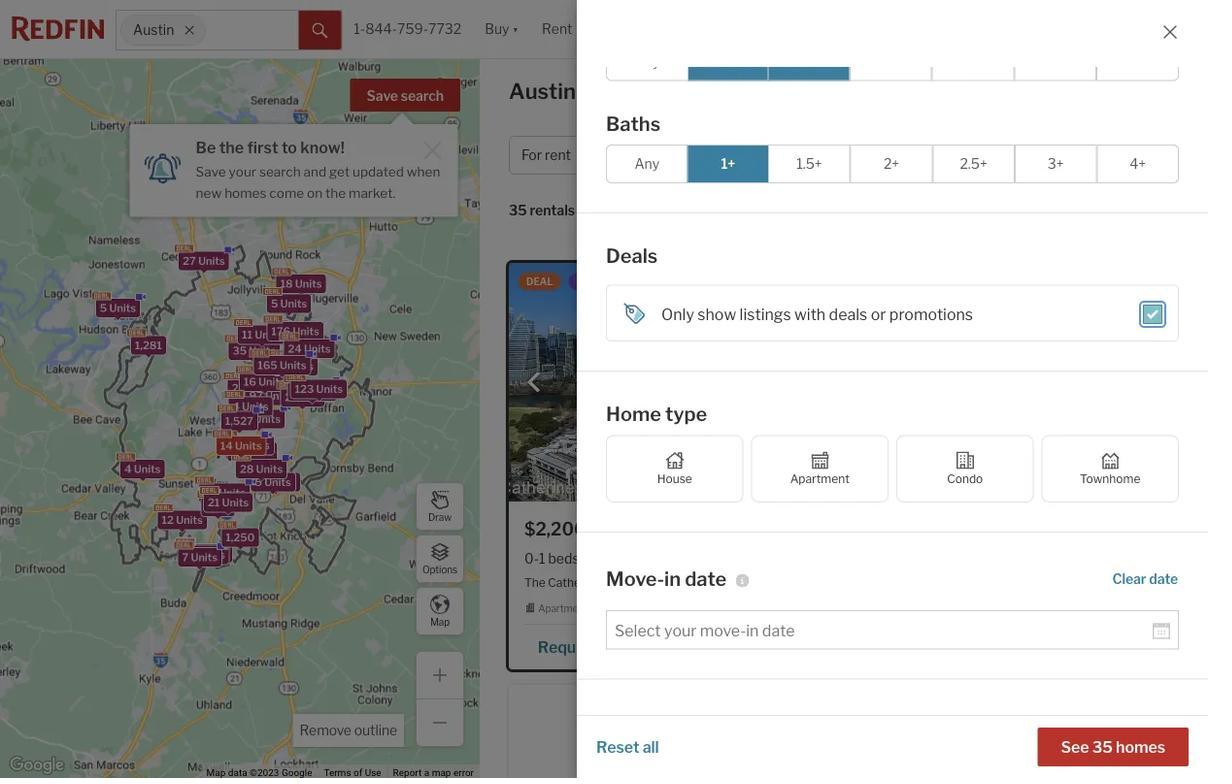 Task type: vqa. For each thing, say whether or not it's contained in the screenshot.
SCREEN
no



Task type: describe. For each thing, give the bounding box(es) containing it.
barton
[[628, 576, 666, 590]]

remove outline button
[[293, 715, 404, 748]]

7
[[182, 552, 189, 564]]

0 horizontal spatial date
[[685, 567, 727, 591]]

any for 1+
[[634, 156, 660, 173]]

1 checkbox
[[768, 43, 850, 82]]

search inside the save search button
[[401, 88, 444, 104]]

1 horizontal spatial 27 units
[[232, 382, 274, 395]]

bd
[[909, 147, 925, 164]]

photo of 16100 lake travis dr, austin, tx 78734 image
[[852, 263, 1176, 502]]

1+ inside option
[[721, 156, 735, 173]]

reset all button
[[596, 728, 659, 767]]

1,250
[[226, 531, 255, 544]]

764-
[[1070, 638, 1106, 657]]

clear date button
[[1111, 563, 1179, 596]]

studio - 1 bd / 1+ ba button
[[834, 136, 1005, 175]]

homes inside save your search and get updated when new homes come on the market.
[[224, 185, 267, 201]]

a for $2,200+
[[603, 638, 611, 657]]

request for $1,450+
[[881, 638, 942, 657]]

&
[[592, 276, 600, 287]]

google image
[[5, 754, 69, 779]]

promotions
[[889, 306, 973, 325]]

be
[[196, 138, 216, 157]]

1 inside the 1 checkbox
[[806, 54, 812, 70]]

rd,
[[712, 576, 730, 590]]

reset all
[[596, 738, 659, 757]]

4 checkbox
[[1014, 43, 1097, 82]]

2.5+
[[960, 156, 987, 173]]

request a tour button for $1,450+
[[867, 631, 1009, 660]]

1+ radio
[[687, 145, 769, 184]]

165
[[258, 359, 277, 372]]

97
[[249, 390, 263, 402]]

78734
[[1167, 576, 1204, 590]]

date inside button
[[1149, 572, 1178, 588]]

clear date
[[1112, 572, 1178, 588]]

request a tour for $2,200+
[[538, 638, 645, 657]]

request a tour for $1,450+
[[881, 638, 988, 657]]

1 vertical spatial 16 units
[[231, 446, 273, 459]]

(512) 265-0344 link
[[666, 629, 818, 662]]

studio for studio
[[707, 54, 750, 70]]

90
[[184, 548, 199, 560]]

0 vertical spatial 21 units
[[255, 476, 296, 489]]

home inside button
[[719, 147, 757, 164]]

favorite button checkbox for $1,450+ /mo
[[1135, 518, 1160, 543]]

tour for $1,450+ /mo
[[957, 638, 988, 657]]

2 vertical spatial 1
[[539, 551, 545, 567]]

0344
[[763, 638, 805, 657]]

1 horizontal spatial 14 units
[[292, 385, 333, 398]]

3d for 3d walkthrough
[[919, 276, 933, 287]]

265-
[[727, 638, 763, 657]]

remove austin image
[[183, 24, 195, 36]]

square
[[606, 711, 672, 735]]

favorite button image for $1,450+ /mo
[[1135, 518, 1160, 543]]

0-
[[524, 551, 539, 567]]

draw
[[428, 512, 452, 524]]

1 vertical spatial 14
[[220, 440, 233, 452]]

1.5+
[[797, 156, 822, 173]]

(512) 764-3684 link
[[1009, 629, 1160, 662]]

all
[[1049, 147, 1066, 164]]

(512) for $2,200+ /mo
[[686, 638, 723, 657]]

option group for baths
[[606, 145, 1179, 184]]

$1,450+
[[867, 519, 937, 540]]

remove outline
[[300, 723, 397, 739]]

options button
[[416, 535, 464, 584]]

0 vertical spatial 27 units
[[183, 255, 225, 267]]

type inside button
[[760, 147, 789, 164]]

1 tx from the left
[[772, 576, 788, 590]]

1 horizontal spatial 4 units
[[232, 401, 269, 413]]

apartment for $2,200+ /mo
[[538, 603, 588, 615]]

35 for 35 rentals •
[[509, 202, 527, 219]]

-
[[891, 147, 896, 164]]

2 vertical spatial 16
[[183, 549, 196, 562]]

1 vertical spatial type
[[665, 403, 707, 427]]

see
[[1061, 738, 1089, 757]]

rent
[[545, 147, 571, 164]]

123
[[295, 383, 314, 396]]

all filters • 3
[[1049, 147, 1126, 164]]

deals
[[829, 306, 867, 325]]

(512) for $1,450+ /mo
[[1029, 638, 1067, 657]]

be the first to know! dialog
[[130, 113, 458, 217]]

3d & video tour
[[576, 276, 662, 287]]

for rent button
[[509, 136, 608, 175]]

springs
[[668, 576, 710, 590]]

save search button
[[350, 79, 460, 112]]

condo
[[947, 473, 983, 487]]

your
[[229, 164, 256, 180]]

0 vertical spatial 21
[[255, 476, 267, 489]]

:
[[627, 202, 630, 219]]

homes inside button
[[1116, 738, 1165, 757]]

for rent
[[521, 147, 571, 164]]

1 vertical spatial 27
[[232, 382, 245, 395]]

price
[[629, 147, 662, 164]]

to
[[282, 138, 297, 157]]

/mo for $2,200+ /mo
[[600, 519, 633, 540]]

apartment for $1,450+ /mo
[[881, 603, 930, 615]]

11 units
[[242, 329, 282, 341]]

5 units down 18
[[271, 298, 307, 310]]

0-1 beds
[[524, 551, 579, 567]]

176 units
[[271, 325, 319, 338]]

with
[[794, 306, 826, 325]]

favorite button checkbox for $2,200+ /mo
[[792, 518, 818, 543]]

apartment inside option
[[790, 473, 850, 487]]

22 units
[[203, 487, 246, 499]]

5 units down 28 units
[[255, 476, 291, 489]]

Any radio
[[606, 145, 688, 184]]

2 vertical spatial 16 units
[[183, 549, 225, 562]]

1 vertical spatial 14 units
[[220, 440, 262, 452]]

the catherine | 214 barton springs rd, austin, tx 78704
[[524, 576, 828, 590]]

first
[[247, 138, 278, 157]]

deals
[[606, 245, 658, 269]]

lake
[[1028, 576, 1055, 590]]

for
[[708, 78, 738, 104]]

35 units
[[233, 345, 276, 357]]

be the first to know!
[[196, 138, 345, 157]]

34 units
[[237, 413, 281, 426]]

options
[[422, 564, 457, 576]]

Townhome checkbox
[[1041, 436, 1179, 504]]

any for studio
[[635, 54, 660, 70]]

know!
[[300, 138, 345, 157]]

$1,450+ /mo
[[867, 519, 973, 540]]

0 vertical spatial 16
[[244, 376, 256, 389]]

all
[[643, 738, 659, 757]]

3
[[1117, 147, 1126, 164]]

deal for 3d & video tour
[[526, 276, 553, 287]]

(512) 265-0344
[[686, 638, 805, 657]]

1,527
[[225, 415, 253, 428]]

(512) 764-3684
[[1029, 638, 1148, 657]]

tour for $2,200+ /mo
[[614, 638, 645, 657]]

travis
[[1057, 576, 1090, 590]]

baths
[[606, 112, 660, 136]]

759-
[[397, 21, 428, 37]]

11
[[242, 329, 253, 341]]

2 units
[[285, 391, 321, 404]]

1,311
[[205, 501, 231, 513]]

new
[[196, 185, 222, 201]]

deal for 3d walkthrough
[[869, 276, 896, 287]]

1.5+ radio
[[768, 145, 850, 184]]

0 horizontal spatial 4 units
[[124, 463, 161, 476]]

7 units
[[182, 552, 218, 564]]

4+
[[1130, 156, 1146, 173]]

austin for austin
[[133, 22, 174, 38]]

listings
[[740, 306, 791, 325]]

3d walkthrough
[[919, 276, 1014, 287]]

2 austin, from the left
[[1109, 576, 1147, 590]]

1 vertical spatial 16
[[231, 446, 244, 459]]

18 units
[[280, 278, 322, 290]]



Task type: locate. For each thing, give the bounding box(es) containing it.
request a tour button down catherine
[[524, 631, 666, 660]]

1 left beds
[[539, 551, 545, 567]]

search down 759-
[[401, 88, 444, 104]]

any down baths
[[634, 156, 660, 173]]

request a tour button for $2,200+
[[524, 631, 666, 660]]

save inside button
[[367, 88, 398, 104]]

2 horizontal spatial apartment
[[881, 603, 930, 615]]

0 horizontal spatial search
[[259, 164, 301, 180]]

2 horizontal spatial 5
[[271, 298, 278, 310]]

2 vertical spatial 35
[[1092, 738, 1113, 757]]

3 option group from the top
[[606, 436, 1179, 504]]

1 /mo from the left
[[600, 519, 633, 540]]

| 16100 lake travis dr, austin, tx 78734
[[986, 576, 1204, 590]]

0 horizontal spatial deal
[[526, 276, 553, 287]]

30
[[226, 439, 241, 452]]

(512) inside (512) 265-0344 link
[[686, 638, 723, 657]]

homes down the your
[[224, 185, 267, 201]]

market.
[[349, 185, 396, 201]]

0 horizontal spatial request a tour
[[538, 638, 645, 657]]

clear
[[1112, 572, 1146, 588]]

1 any from the top
[[635, 54, 660, 70]]

16 down 12 units at bottom
[[183, 549, 196, 562]]

remove studio - 1 bd / 1+ ba image
[[979, 150, 990, 161]]

units
[[198, 255, 225, 267], [295, 278, 322, 290], [280, 298, 307, 310], [109, 302, 136, 315], [293, 325, 319, 338], [255, 329, 282, 341], [304, 343, 331, 355], [249, 345, 276, 357], [280, 359, 306, 372], [287, 360, 314, 373], [258, 376, 285, 389], [247, 382, 274, 395], [316, 383, 343, 396], [306, 385, 333, 398], [265, 390, 292, 402], [294, 391, 321, 404], [242, 401, 269, 413], [254, 413, 281, 426], [243, 439, 270, 452], [235, 440, 262, 452], [246, 446, 273, 459], [134, 463, 161, 476], [256, 463, 283, 476], [264, 476, 291, 489], [270, 476, 296, 489], [219, 487, 246, 499], [222, 497, 249, 509], [176, 514, 203, 527], [201, 548, 228, 560], [198, 549, 225, 562], [191, 552, 218, 564]]

photo of 9127 research blvd, austin, tx 78758 image
[[852, 685, 1176, 779]]

1 austin, from the left
[[732, 576, 770, 590]]

2 horizontal spatial 35
[[1092, 738, 1113, 757]]

Studio checkbox
[[687, 43, 770, 82]]

homes right see
[[1116, 738, 1165, 757]]

price button
[[616, 136, 699, 175]]

1 | from the left
[[600, 576, 604, 590]]

0 horizontal spatial 27 units
[[183, 255, 225, 267]]

2 vertical spatial option group
[[606, 436, 1179, 504]]

0 vertical spatial the
[[219, 138, 244, 157]]

0 horizontal spatial type
[[665, 403, 707, 427]]

16 units
[[244, 376, 285, 389], [231, 446, 273, 459], [183, 549, 225, 562]]

1 deal from the left
[[526, 276, 553, 287]]

list box
[[606, 760, 875, 779], [910, 760, 1179, 779]]

studio inside studio - 1 bd / 1+ ba 'button'
[[846, 147, 888, 164]]

House checkbox
[[606, 436, 743, 504]]

search up come
[[259, 164, 301, 180]]

1 horizontal spatial favorite button checkbox
[[1135, 518, 1160, 543]]

(512) inside '(512) 764-3684' link
[[1029, 638, 1067, 657]]

35 inside the 35 rentals •
[[509, 202, 527, 219]]

123 units
[[295, 383, 343, 396]]

come
[[269, 185, 304, 201]]

0 horizontal spatial austin
[[133, 22, 174, 38]]

studio left -
[[846, 147, 888, 164]]

35 inside map region
[[233, 345, 247, 357]]

14 right 2
[[292, 385, 304, 398]]

0 vertical spatial type
[[760, 147, 789, 164]]

Any checkbox
[[606, 43, 688, 82]]

27 left 97
[[232, 382, 245, 395]]

2 favorite button image from the left
[[1135, 518, 1160, 543]]

5+ checkbox
[[1097, 43, 1179, 82]]

16 up "28"
[[231, 446, 244, 459]]

save for save your search and get updated when new homes come on the market.
[[196, 164, 226, 180]]

5 units up 1,281
[[100, 302, 136, 315]]

14 units right 2
[[292, 385, 333, 398]]

2 request a tour from the left
[[881, 638, 988, 657]]

3 checkbox
[[932, 43, 1014, 82]]

2.5+ radio
[[933, 145, 1015, 184]]

favorite button image up the 78704 on the bottom right
[[792, 518, 818, 543]]

studio up the for
[[707, 54, 750, 70]]

0 horizontal spatial 3d
[[576, 276, 590, 287]]

14 down the 1,527
[[220, 440, 233, 452]]

1+ right /
[[936, 147, 950, 164]]

27 units down new on the top of the page
[[183, 255, 225, 267]]

0 horizontal spatial home type
[[606, 403, 707, 427]]

2 /mo from the left
[[941, 519, 973, 540]]

0 vertical spatial 4
[[232, 401, 240, 413]]

Condo checkbox
[[896, 436, 1034, 504]]

2 any from the top
[[634, 156, 660, 173]]

studio for studio - 1 bd / 1+ ba
[[846, 147, 888, 164]]

show
[[698, 306, 736, 325]]

4+ radio
[[1097, 145, 1179, 184]]

27
[[183, 255, 196, 267], [232, 382, 245, 395]]

1 vertical spatial any
[[634, 156, 660, 173]]

1 horizontal spatial request a tour button
[[867, 631, 1009, 660]]

$2,200+ /mo
[[524, 519, 633, 540]]

16
[[244, 376, 256, 389], [231, 446, 244, 459], [183, 549, 196, 562]]

austin, right dr,
[[1109, 576, 1147, 590]]

0 horizontal spatial save
[[196, 164, 226, 180]]

1 favorite button checkbox from the left
[[792, 518, 818, 543]]

tour
[[614, 638, 645, 657], [957, 638, 988, 657]]

• left sort
[[585, 204, 589, 220]]

move-
[[606, 567, 664, 591]]

1 a from the left
[[603, 638, 611, 657]]

2 checkbox
[[849, 43, 932, 82]]

map button
[[416, 588, 464, 636]]

97 units
[[249, 390, 292, 402]]

0 horizontal spatial list box
[[606, 760, 875, 779]]

1 horizontal spatial 5
[[255, 476, 262, 489]]

1 horizontal spatial 21
[[255, 476, 267, 489]]

1 list box from the left
[[606, 760, 875, 779]]

home type up house option
[[606, 403, 707, 427]]

on
[[307, 185, 323, 201]]

2 list box from the left
[[910, 760, 1179, 779]]

1 horizontal spatial home
[[719, 147, 757, 164]]

dr,
[[1092, 576, 1107, 590]]

only show listings with deals or promotions
[[661, 306, 973, 325]]

Apartment checkbox
[[751, 436, 889, 504]]

tour up photo of 9127 research blvd, austin, tx 78758
[[957, 638, 988, 657]]

save down the 844-
[[367, 88, 398, 104]]

(512) left 265-
[[686, 638, 723, 657]]

35 inside button
[[1092, 738, 1113, 757]]

home type left 1.5+
[[719, 147, 789, 164]]

austin left 'remove austin' icon
[[133, 22, 174, 38]]

0 vertical spatial option group
[[606, 43, 1179, 82]]

1 request a tour button from the left
[[524, 631, 666, 660]]

tx left the 78704 on the bottom right
[[772, 576, 788, 590]]

27 units
[[183, 255, 225, 267], [232, 382, 274, 395]]

2+
[[884, 156, 899, 173]]

3+ radio
[[1015, 145, 1097, 184]]

save search
[[367, 88, 444, 104]]

deal up or
[[869, 276, 896, 287]]

0 vertical spatial homes
[[224, 185, 267, 201]]

1 vertical spatial option group
[[606, 145, 1179, 184]]

3+
[[1048, 156, 1064, 173]]

• left 3
[[1110, 147, 1115, 164]]

/mo up 214
[[600, 519, 633, 540]]

35 for 35 units
[[233, 345, 247, 357]]

recommended
[[633, 202, 732, 219]]

0 horizontal spatial 35
[[233, 345, 247, 357]]

recommended button
[[630, 201, 747, 220]]

27 down new on the top of the page
[[183, 255, 196, 267]]

the
[[524, 576, 545, 590]]

0 horizontal spatial 5
[[100, 302, 107, 315]]

1 horizontal spatial 21 units
[[255, 476, 296, 489]]

photo of 214 barton springs rd, austin, tx 78704 image
[[509, 263, 833, 502]]

0 horizontal spatial apartment
[[538, 603, 588, 615]]

| left 16100
[[986, 576, 989, 590]]

1 tour from the left
[[614, 638, 645, 657]]

option group containing house
[[606, 436, 1179, 504]]

0 horizontal spatial 21 units
[[208, 497, 249, 509]]

the inside save your search and get updated when new homes come on the market.
[[325, 185, 346, 201]]

austin for austin apartments for rent
[[509, 78, 576, 104]]

1 horizontal spatial deal
[[869, 276, 896, 287]]

35 down 11
[[233, 345, 247, 357]]

home down the for
[[719, 147, 757, 164]]

catherine
[[548, 576, 602, 590]]

a
[[603, 638, 611, 657], [945, 638, 954, 657]]

1
[[806, 54, 812, 70], [899, 147, 906, 164], [539, 551, 545, 567]]

list box down see
[[910, 760, 1179, 779]]

1 vertical spatial search
[[259, 164, 301, 180]]

1 horizontal spatial the
[[325, 185, 346, 201]]

/mo down condo
[[941, 519, 973, 540]]

1 vertical spatial 4 units
[[124, 463, 161, 476]]

1 horizontal spatial |
[[986, 576, 989, 590]]

1 vertical spatial austin
[[509, 78, 576, 104]]

favorite button image
[[792, 518, 818, 543], [1135, 518, 1160, 543]]

|
[[600, 576, 604, 590], [986, 576, 989, 590]]

14 units up "28"
[[220, 440, 262, 452]]

0 vertical spatial any
[[635, 54, 660, 70]]

save for save search
[[367, 88, 398, 104]]

35 right see
[[1092, 738, 1113, 757]]

2 request from the left
[[881, 638, 942, 657]]

0 horizontal spatial •
[[585, 204, 589, 220]]

draw button
[[416, 483, 464, 531]]

1 horizontal spatial type
[[760, 147, 789, 164]]

a for $1,450+
[[945, 638, 954, 657]]

austin up for rent
[[509, 78, 576, 104]]

14 units
[[292, 385, 333, 398], [220, 440, 262, 452]]

search inside save your search and get updated when new homes come on the market.
[[259, 164, 301, 180]]

austin,
[[732, 576, 770, 590], [1109, 576, 1147, 590]]

12
[[162, 514, 174, 527]]

1 vertical spatial 27 units
[[232, 382, 274, 395]]

1 vertical spatial homes
[[1116, 738, 1165, 757]]

the right the be
[[219, 138, 244, 157]]

1 horizontal spatial request
[[881, 638, 942, 657]]

Select your move-in date text field
[[615, 622, 1153, 641]]

1 horizontal spatial 1+
[[936, 147, 950, 164]]

beds
[[548, 551, 579, 567]]

2+ radio
[[850, 145, 933, 184]]

reset
[[596, 738, 639, 757]]

0 vertical spatial 14
[[292, 385, 304, 398]]

save your search and get updated when new homes come on the market.
[[196, 164, 440, 201]]

• for rentals
[[585, 204, 589, 220]]

studio - 1 bd / 1+ ba
[[846, 147, 969, 164]]

• for filters
[[1110, 147, 1115, 164]]

1 horizontal spatial 4
[[232, 401, 240, 413]]

date right clear
[[1149, 572, 1178, 588]]

remove
[[300, 723, 351, 739]]

option group
[[606, 43, 1179, 82], [606, 145, 1179, 184], [606, 436, 1179, 504]]

date right "in"
[[685, 567, 727, 591]]

1,281
[[135, 339, 162, 352]]

1 horizontal spatial studio
[[846, 147, 888, 164]]

35 left rentals
[[509, 202, 527, 219]]

0 horizontal spatial 27
[[183, 255, 196, 267]]

1 vertical spatial 4
[[124, 463, 132, 476]]

in
[[664, 567, 681, 591]]

tour down 214
[[614, 638, 645, 657]]

1 right -
[[899, 147, 906, 164]]

1 vertical spatial home
[[606, 403, 661, 427]]

0 vertical spatial 14 units
[[292, 385, 333, 398]]

1 horizontal spatial a
[[945, 638, 954, 657]]

1-844-759-7732
[[354, 21, 461, 37]]

2 tour from the left
[[957, 638, 988, 657]]

(512) left 764-
[[1029, 638, 1067, 657]]

1 vertical spatial studio
[[846, 147, 888, 164]]

1 3d from the left
[[576, 276, 590, 287]]

0 vertical spatial 27
[[183, 255, 196, 267]]

updated
[[353, 164, 404, 180]]

any up austin apartments for rent
[[635, 54, 660, 70]]

1 horizontal spatial favorite button image
[[1135, 518, 1160, 543]]

townhome
[[1080, 473, 1140, 487]]

2 deal from the left
[[869, 276, 896, 287]]

1 vertical spatial 35
[[233, 345, 247, 357]]

16 up 97
[[244, 376, 256, 389]]

9
[[277, 360, 285, 373]]

14
[[292, 385, 304, 398], [220, 440, 233, 452]]

0 horizontal spatial 1+
[[721, 156, 735, 173]]

2 request a tour button from the left
[[867, 631, 1009, 660]]

0 horizontal spatial the
[[219, 138, 244, 157]]

1 horizontal spatial home type
[[719, 147, 789, 164]]

type up house option
[[665, 403, 707, 427]]

21 units down 28 units
[[255, 476, 296, 489]]

2 3d from the left
[[919, 276, 933, 287]]

submit search image
[[312, 23, 328, 39]]

1 right 'studio' option
[[806, 54, 812, 70]]

21 units up the 1,250
[[208, 497, 249, 509]]

request a tour
[[538, 638, 645, 657], [881, 638, 988, 657]]

3d for 3d & video tour
[[576, 276, 590, 287]]

homes
[[224, 185, 267, 201], [1116, 738, 1165, 757]]

3d up promotions
[[919, 276, 933, 287]]

the right on
[[325, 185, 346, 201]]

type left 1.5+
[[760, 147, 789, 164]]

1+ up 'recommended' 'button'
[[721, 156, 735, 173]]

0 vertical spatial 1
[[806, 54, 812, 70]]

austin, right rd,
[[732, 576, 770, 590]]

list box down footage
[[606, 760, 875, 779]]

• inside button
[[1110, 147, 1115, 164]]

studio
[[707, 54, 750, 70], [846, 147, 888, 164]]

favorite button checkbox
[[792, 518, 818, 543], [1135, 518, 1160, 543]]

0 horizontal spatial homes
[[224, 185, 267, 201]]

favorite button image up 'clear date' button
[[1135, 518, 1160, 543]]

2 horizontal spatial 1
[[899, 147, 906, 164]]

tx right clear
[[1149, 576, 1165, 590]]

walkthrough
[[935, 276, 1014, 287]]

1 horizontal spatial save
[[367, 88, 398, 104]]

map region
[[0, 55, 499, 779]]

0 horizontal spatial /mo
[[600, 519, 633, 540]]

studio inside option
[[707, 54, 750, 70]]

0 horizontal spatial tx
[[772, 576, 788, 590]]

/mo for $1,450+ /mo
[[941, 519, 973, 540]]

1 vertical spatial •
[[585, 204, 589, 220]]

deal left &
[[526, 276, 553, 287]]

16100
[[991, 576, 1026, 590]]

favorite button checkbox up 'clear date' button
[[1135, 518, 1160, 543]]

27 units down 165
[[232, 382, 274, 395]]

the
[[219, 138, 244, 157], [325, 185, 346, 201]]

request a tour button
[[524, 631, 666, 660], [867, 631, 1009, 660]]

0 horizontal spatial 21
[[208, 497, 220, 509]]

1 vertical spatial the
[[325, 185, 346, 201]]

| left 214
[[600, 576, 604, 590]]

35 rentals •
[[509, 202, 589, 220]]

0 horizontal spatial favorite button checkbox
[[792, 518, 818, 543]]

3d left &
[[576, 276, 590, 287]]

None search field
[[206, 11, 298, 50]]

1 (512) from the left
[[686, 638, 723, 657]]

house
[[657, 473, 692, 487]]

2 | from the left
[[986, 576, 989, 590]]

2 (512) from the left
[[1029, 638, 1067, 657]]

deal
[[526, 276, 553, 287], [869, 276, 896, 287]]

1 horizontal spatial list box
[[910, 760, 1179, 779]]

0 horizontal spatial tour
[[614, 638, 645, 657]]

0 horizontal spatial (512)
[[686, 638, 723, 657]]

save inside save your search and get updated when new homes come on the market.
[[196, 164, 226, 180]]

24
[[288, 343, 302, 355]]

28
[[240, 463, 254, 476]]

1 horizontal spatial apartment
[[790, 473, 850, 487]]

1 horizontal spatial 27
[[232, 382, 245, 395]]

0 horizontal spatial favorite button image
[[792, 518, 818, 543]]

•
[[1110, 147, 1115, 164], [585, 204, 589, 220]]

save up new on the top of the page
[[196, 164, 226, 180]]

footage
[[676, 711, 748, 735]]

0 horizontal spatial 14 units
[[220, 440, 262, 452]]

table button
[[1132, 206, 1179, 234]]

1+ inside 'button'
[[936, 147, 950, 164]]

previous button image
[[524, 373, 544, 393]]

1 inside studio - 1 bd / 1+ ba 'button'
[[899, 147, 906, 164]]

0 vertical spatial 4 units
[[232, 401, 269, 413]]

24 units
[[288, 343, 331, 355]]

2 favorite button checkbox from the left
[[1135, 518, 1160, 543]]

home type inside home type button
[[719, 147, 789, 164]]

0 vertical spatial 35
[[509, 202, 527, 219]]

0 horizontal spatial home
[[606, 403, 661, 427]]

1 favorite button image from the left
[[792, 518, 818, 543]]

3684
[[1106, 638, 1148, 657]]

• inside the 35 rentals •
[[585, 204, 589, 220]]

1 request from the left
[[538, 638, 599, 657]]

1 option group from the top
[[606, 43, 1179, 82]]

only
[[661, 306, 694, 325]]

1 horizontal spatial request a tour
[[881, 638, 988, 657]]

option group for home type
[[606, 436, 1179, 504]]

1 horizontal spatial •
[[1110, 147, 1115, 164]]

favorite button image for $2,200+ /mo
[[792, 518, 818, 543]]

or
[[871, 306, 886, 325]]

1 request a tour from the left
[[538, 638, 645, 657]]

1 horizontal spatial austin,
[[1109, 576, 1147, 590]]

1 horizontal spatial 14
[[292, 385, 304, 398]]

0 horizontal spatial 14
[[220, 440, 233, 452]]

request a tour button down 16100
[[867, 631, 1009, 660]]

214
[[606, 576, 626, 590]]

request for $2,200+
[[538, 638, 599, 657]]

see 35 homes button
[[1038, 728, 1189, 767]]

2 tx from the left
[[1149, 576, 1165, 590]]

2 a from the left
[[945, 638, 954, 657]]

1 horizontal spatial search
[[401, 88, 444, 104]]

1 vertical spatial 21
[[208, 497, 220, 509]]

0 vertical spatial 16 units
[[244, 376, 285, 389]]

when
[[407, 164, 440, 180]]

0 horizontal spatial studio
[[707, 54, 750, 70]]

square footage
[[606, 711, 748, 735]]

1 horizontal spatial /mo
[[941, 519, 973, 540]]

2 option group from the top
[[606, 145, 1179, 184]]

favorite button checkbox up the 78704 on the bottom right
[[792, 518, 818, 543]]

home up house option
[[606, 403, 661, 427]]



